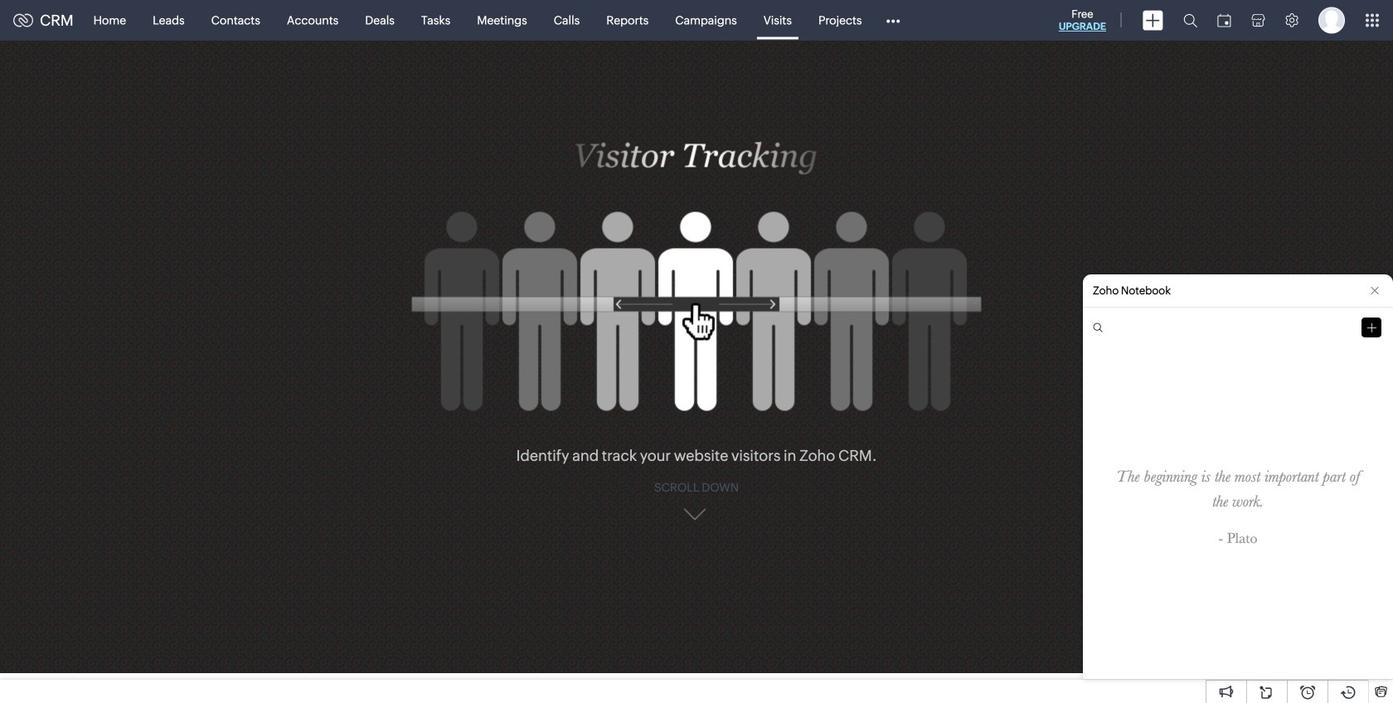 Task type: locate. For each thing, give the bounding box(es) containing it.
profile image
[[1319, 7, 1346, 34]]

profile element
[[1309, 0, 1356, 40]]

logo image
[[13, 14, 33, 27]]

search element
[[1174, 0, 1208, 41]]

search image
[[1184, 13, 1198, 27]]

Other Modules field
[[876, 7, 911, 34]]



Task type: describe. For each thing, give the bounding box(es) containing it.
calendar image
[[1218, 14, 1232, 27]]

create menu image
[[1143, 10, 1164, 30]]

create menu element
[[1133, 0, 1174, 40]]



Task type: vqa. For each thing, say whether or not it's contained in the screenshot.
Create Menu element
yes



